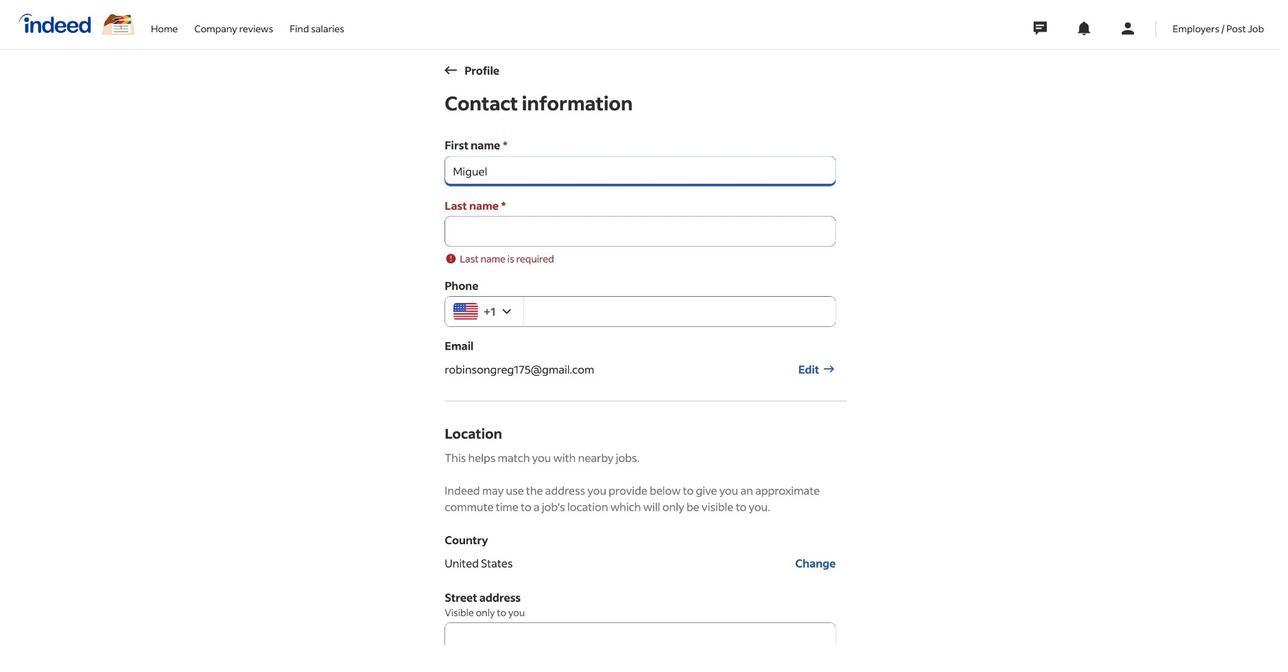 Task type: vqa. For each thing, say whether or not it's contained in the screenshot.
the Contact information Element
yes



Task type: locate. For each thing, give the bounding box(es) containing it.
contact information element
[[445, 91, 847, 646]]

Type phone number telephone field
[[523, 297, 836, 327]]

None field
[[445, 156, 836, 186], [445, 216, 836, 247], [445, 623, 836, 646], [445, 156, 836, 186], [445, 216, 836, 247], [445, 623, 836, 646]]



